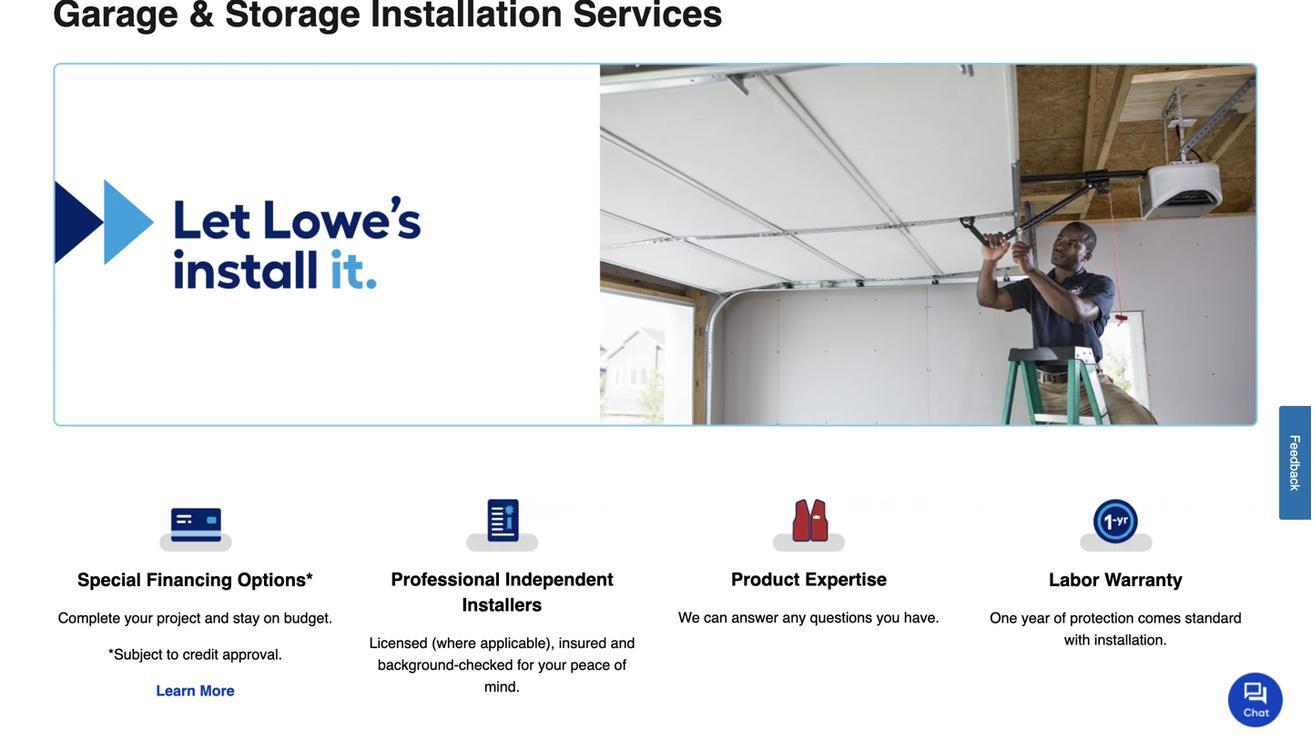 Task type: describe. For each thing, give the bounding box(es) containing it.
a blue 1-year labor warranty icon. image
[[978, 500, 1255, 553]]

special
[[77, 570, 141, 591]]

more
[[200, 683, 235, 700]]

installation.
[[1095, 632, 1168, 649]]

f
[[1289, 435, 1303, 443]]

to
[[167, 646, 179, 663]]

comes
[[1139, 610, 1182, 627]]

special financing options*
[[77, 570, 313, 591]]

your inside licensed (where applicable), insured and background-checked for your peace of mind.
[[539, 657, 567, 674]]

budget.
[[284, 610, 333, 627]]

licensed
[[370, 635, 428, 652]]

complete
[[58, 610, 120, 627]]

a
[[1289, 471, 1303, 478]]

professional independent installers
[[391, 570, 614, 616]]

labor warranty
[[1050, 570, 1184, 591]]

background-
[[378, 657, 459, 674]]

a dark blue credit card icon. image
[[56, 500, 334, 553]]

b
[[1289, 464, 1303, 471]]

we can answer any questions you have.
[[679, 610, 940, 627]]

1 e from the top
[[1289, 443, 1303, 450]]

answer
[[732, 610, 779, 627]]

for
[[517, 657, 534, 674]]

financing
[[146, 570, 232, 591]]

*subject
[[108, 646, 163, 663]]

complete your project and stay on budget.
[[58, 610, 333, 627]]

checked
[[459, 657, 513, 674]]

independent
[[506, 570, 614, 591]]



Task type: locate. For each thing, give the bounding box(es) containing it.
options*
[[237, 570, 313, 591]]

c
[[1289, 478, 1303, 485]]

approval.
[[223, 646, 283, 663]]

expertise
[[805, 570, 887, 591]]

have.
[[905, 610, 940, 627]]

0 vertical spatial of
[[1055, 610, 1067, 627]]

0 vertical spatial and
[[205, 610, 229, 627]]

1 horizontal spatial your
[[539, 657, 567, 674]]

f e e d b a c k
[[1289, 435, 1303, 491]]

you
[[877, 610, 901, 627]]

and left stay
[[205, 610, 229, 627]]

d
[[1289, 457, 1303, 464]]

of inside licensed (where applicable), insured and background-checked for your peace of mind.
[[615, 657, 627, 674]]

questions
[[811, 610, 873, 627]]

any
[[783, 610, 807, 627]]

a lowe's red vest icon. image
[[671, 500, 948, 553]]

installers
[[462, 595, 542, 616]]

one
[[991, 610, 1018, 627]]

e
[[1289, 443, 1303, 450], [1289, 450, 1303, 457]]

of inside one year of protection comes standard with installation.
[[1055, 610, 1067, 627]]

*subject to credit approval.
[[108, 646, 283, 663]]

e up d
[[1289, 443, 1303, 450]]

0 horizontal spatial and
[[205, 610, 229, 627]]

your up *subject
[[125, 610, 153, 627]]

e up b
[[1289, 450, 1303, 457]]

insured
[[559, 635, 607, 652]]

project
[[157, 610, 201, 627]]

of right the peace on the left bottom of the page
[[615, 657, 627, 674]]

1 vertical spatial of
[[615, 657, 627, 674]]

one year of protection comes standard with installation.
[[991, 610, 1243, 649]]

mind.
[[485, 679, 520, 696]]

peace
[[571, 657, 611, 674]]

1 vertical spatial and
[[611, 635, 635, 652]]

warranty
[[1105, 570, 1184, 591]]

can
[[704, 610, 728, 627]]

product
[[732, 570, 800, 591]]

your right for
[[539, 657, 567, 674]]

1 vertical spatial your
[[539, 657, 567, 674]]

standard
[[1186, 610, 1243, 627]]

product expertise
[[732, 570, 887, 591]]

0 vertical spatial your
[[125, 610, 153, 627]]

we
[[679, 610, 700, 627]]

learn more link
[[156, 683, 235, 700]]

with
[[1065, 632, 1091, 649]]

licensed (where applicable), insured and background-checked for your peace of mind.
[[370, 635, 635, 696]]

your
[[125, 610, 153, 627], [539, 657, 567, 674]]

credit
[[183, 646, 219, 663]]

stay
[[233, 610, 260, 627]]

0 horizontal spatial your
[[125, 610, 153, 627]]

of
[[1055, 610, 1067, 627], [615, 657, 627, 674]]

2 e from the top
[[1289, 450, 1303, 457]]

of right year
[[1055, 610, 1067, 627]]

learn
[[156, 683, 196, 700]]

k
[[1289, 485, 1303, 491]]

labor
[[1050, 570, 1100, 591]]

applicable),
[[481, 635, 555, 652]]

a dark blue background check icon. image
[[364, 500, 641, 553]]

protection
[[1071, 610, 1135, 627]]

(where
[[432, 635, 477, 652]]

and
[[205, 610, 229, 627], [611, 635, 635, 652]]

and inside licensed (where applicable), insured and background-checked for your peace of mind.
[[611, 635, 635, 652]]

let lowe's install it. image
[[53, 63, 1259, 427]]

professional
[[391, 570, 500, 591]]

and right insured
[[611, 635, 635, 652]]

learn more
[[156, 683, 235, 700]]

1 horizontal spatial and
[[611, 635, 635, 652]]

chat invite button image
[[1229, 672, 1285, 728]]

f e e d b a c k button
[[1280, 406, 1312, 520]]

0 horizontal spatial of
[[615, 657, 627, 674]]

1 horizontal spatial of
[[1055, 610, 1067, 627]]

year
[[1022, 610, 1051, 627]]

on
[[264, 610, 280, 627]]



Task type: vqa. For each thing, say whether or not it's contained in the screenshot.
"E. Charlotte Lowe's" button
no



